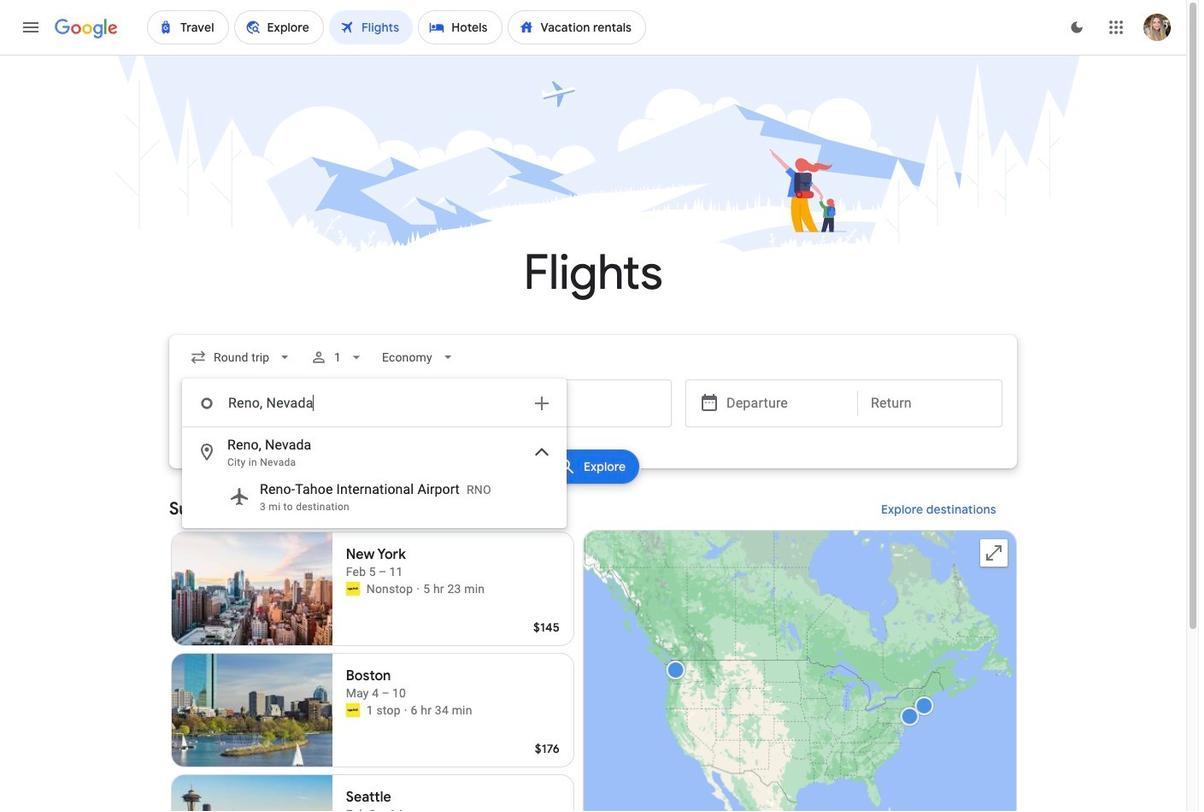 Task type: locate. For each thing, give the bounding box(es) containing it.
origin, select multiple airports image
[[532, 393, 552, 414]]

176 US dollars text field
[[535, 741, 560, 757]]

None field
[[183, 342, 300, 373], [376, 342, 463, 373], [183, 342, 300, 373], [376, 342, 463, 373]]

spirit image
[[346, 582, 360, 596]]

Departure text field
[[727, 380, 845, 427]]

Return text field
[[871, 380, 989, 427]]

 image
[[404, 702, 407, 719]]

Flight search field
[[156, 335, 1031, 528]]

toggle nearby airports for reno, nevada image
[[532, 442, 552, 463]]

 image
[[417, 580, 420, 598]]

spirit image
[[346, 704, 360, 717]]

list box
[[183, 427, 566, 527]]

main menu image
[[21, 17, 41, 38]]

list box inside enter your origin dialog
[[183, 427, 566, 527]]

reno, nevada option
[[183, 432, 566, 473]]



Task type: describe. For each thing, give the bounding box(es) containing it.
enter your origin dialog
[[182, 379, 567, 528]]

145 US dollars text field
[[533, 620, 560, 635]]

Where else? text field
[[227, 383, 521, 424]]

change appearance image
[[1057, 7, 1098, 48]]

reno-tahoe international airport (rno) option
[[183, 473, 566, 521]]

suggested trips from los angeles region
[[169, 489, 1017, 811]]



Task type: vqa. For each thing, say whether or not it's contained in the screenshot.
list box
yes



